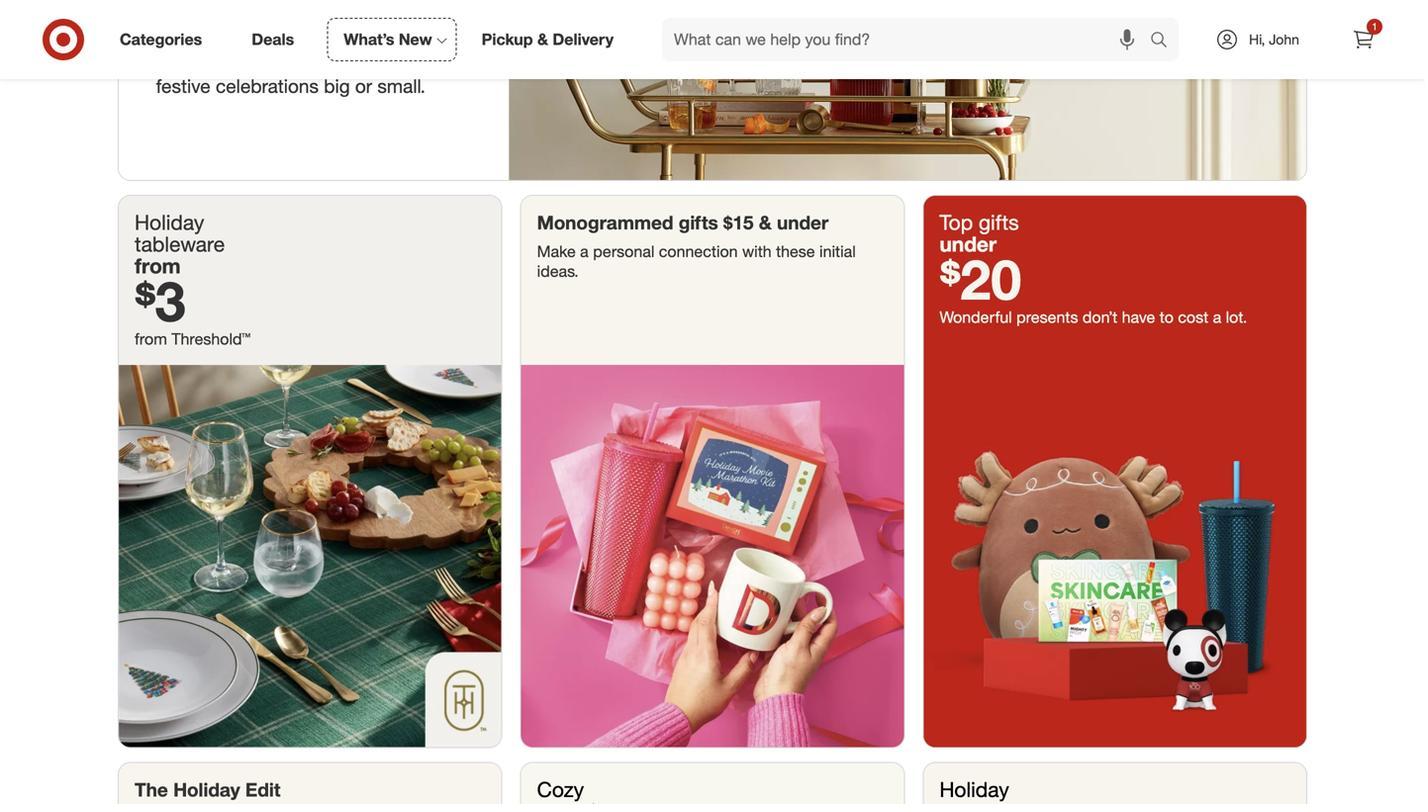 Task type: vqa. For each thing, say whether or not it's contained in the screenshot.
Threshold
yes



Task type: locate. For each thing, give the bounding box(es) containing it.
have
[[1122, 308, 1155, 327]]

from inside holiday tableware from
[[135, 253, 181, 279]]

from up from threshold ™
[[135, 253, 181, 279]]

lot.
[[1226, 308, 1247, 327]]

gifts up connection
[[679, 211, 718, 234]]

a right make
[[580, 242, 589, 261]]

holiday for holiday tableware from
[[135, 210, 204, 235]]

0 vertical spatial a
[[580, 242, 589, 261]]

under
[[777, 211, 829, 234], [939, 232, 997, 257]]

bar
[[156, 52, 185, 75]]

$15
[[723, 211, 754, 234]]

1 horizontal spatial gifts
[[979, 210, 1019, 235]]

1 from from the top
[[135, 253, 181, 279]]

a left lot.
[[1213, 308, 1221, 327]]

1 horizontal spatial to
[[1160, 308, 1174, 327]]

2 vertical spatial &
[[759, 211, 772, 234]]

from left threshold
[[135, 330, 167, 349]]

pickup & delivery link
[[465, 18, 638, 61]]

0 horizontal spatial a
[[580, 242, 589, 261]]

0 horizontal spatial &
[[316, 52, 328, 75]]

1 horizontal spatial &
[[537, 30, 548, 49]]

big
[[324, 75, 350, 97]]

monogrammed
[[537, 211, 673, 234]]

seasonal
[[156, 2, 316, 48]]

to inside cheers to seasonal sips bar carts, barware & decor for festive celebrations big or small.
[[295, 0, 331, 8]]

gifts inside top gifts under
[[979, 210, 1019, 235]]

don't
[[1083, 308, 1118, 327]]

cozy link
[[521, 764, 904, 805]]

decor
[[333, 52, 382, 75]]

cost
[[1178, 308, 1209, 327]]

categories
[[120, 30, 202, 49]]

holiday
[[135, 210, 204, 235], [939, 778, 1009, 803], [173, 779, 240, 802]]

gifts
[[979, 210, 1019, 235], [679, 211, 718, 234]]

0 horizontal spatial under
[[777, 211, 829, 234]]

™
[[242, 330, 250, 349]]

holiday link
[[924, 764, 1306, 805]]

sips
[[326, 2, 399, 48]]

&
[[537, 30, 548, 49], [316, 52, 328, 75], [759, 211, 772, 234]]

from
[[135, 253, 181, 279], [135, 330, 167, 349]]

0 vertical spatial &
[[537, 30, 548, 49]]

& inside monogrammed gifts $15 & under make a personal connection with these initial ideas.
[[759, 211, 772, 234]]

for
[[387, 52, 410, 75]]

gifts right top
[[979, 210, 1019, 235]]

the holiday edit
[[135, 779, 280, 802]]

& right $15
[[759, 211, 772, 234]]

1 vertical spatial from
[[135, 330, 167, 349]]

1 vertical spatial &
[[316, 52, 328, 75]]

to left cost at the top right
[[1160, 308, 1174, 327]]

holiday for holiday
[[939, 778, 1009, 803]]

0 vertical spatial to
[[295, 0, 331, 8]]

1 horizontal spatial a
[[1213, 308, 1221, 327]]

0 horizontal spatial to
[[295, 0, 331, 8]]

john
[[1269, 31, 1299, 48]]

under inside top gifts under
[[939, 232, 997, 257]]

personal
[[593, 242, 655, 261]]

1 vertical spatial to
[[1160, 308, 1174, 327]]

2 from from the top
[[135, 330, 167, 349]]

holiday inside the holiday link
[[939, 778, 1009, 803]]

& left 'decor'
[[316, 52, 328, 75]]

to
[[295, 0, 331, 8], [1160, 308, 1174, 327]]

top
[[939, 210, 973, 235]]

gifts inside monogrammed gifts $15 & under make a personal connection with these initial ideas.
[[679, 211, 718, 234]]

1 horizontal spatial under
[[939, 232, 997, 257]]

to up deals link
[[295, 0, 331, 8]]

what's new
[[344, 30, 432, 49]]

a
[[580, 242, 589, 261], [1213, 308, 1221, 327]]

the
[[135, 779, 168, 802]]

a inside monogrammed gifts $15 & under make a personal connection with these initial ideas.
[[580, 242, 589, 261]]

holiday inside the holiday edit link
[[173, 779, 240, 802]]

threshold
[[171, 330, 242, 349]]

pickup & delivery
[[482, 30, 614, 49]]

1 vertical spatial a
[[1213, 308, 1221, 327]]

connection
[[659, 242, 738, 261]]

small.
[[377, 75, 425, 97]]

under up these
[[777, 211, 829, 234]]

categories link
[[103, 18, 227, 61]]

under up wonderful
[[939, 232, 997, 257]]

holiday inside holiday tableware from
[[135, 210, 204, 235]]

festive
[[156, 75, 211, 97]]

what's
[[344, 30, 394, 49]]

under inside monogrammed gifts $15 & under make a personal connection with these initial ideas.
[[777, 211, 829, 234]]

2 horizontal spatial &
[[759, 211, 772, 234]]

0 vertical spatial from
[[135, 253, 181, 279]]

these
[[776, 242, 815, 261]]

cheers to seasonal sips bar carts, barware & decor for festive celebrations big or small.
[[156, 0, 425, 97]]

initial
[[819, 242, 856, 261]]

from threshold ™
[[135, 330, 250, 349]]

holiday tableware from
[[135, 210, 225, 279]]

a for presents
[[1213, 308, 1221, 327]]

& right pickup
[[537, 30, 548, 49]]

0 horizontal spatial gifts
[[679, 211, 718, 234]]



Task type: describe. For each thing, give the bounding box(es) containing it.
deals
[[252, 30, 294, 49]]

top gifts under
[[939, 210, 1019, 257]]

celebrations
[[216, 75, 319, 97]]

the holiday edit link
[[119, 764, 501, 805]]

1
[[1372, 20, 1377, 33]]

search button
[[1141, 18, 1189, 65]]

& inside cheers to seasonal sips bar carts, barware & decor for festive celebrations big or small.
[[316, 52, 328, 75]]

cozy
[[537, 778, 584, 803]]

ideas.
[[537, 262, 579, 281]]

deals link
[[235, 18, 319, 61]]

delivery
[[553, 30, 614, 49]]

pickup
[[482, 30, 533, 49]]

$20
[[939, 245, 1021, 313]]

with
[[742, 242, 772, 261]]

barware
[[243, 52, 311, 75]]

make
[[537, 242, 576, 261]]

edit
[[245, 779, 280, 802]]

wonderful presents don't have to cost a lot.
[[939, 308, 1247, 327]]

a for gifts
[[580, 242, 589, 261]]

What can we help you find? suggestions appear below search field
[[662, 18, 1155, 61]]

or
[[355, 75, 372, 97]]

search
[[1141, 32, 1189, 51]]

presents
[[1016, 308, 1078, 327]]

carts,
[[190, 52, 237, 75]]

gifts for $15
[[679, 211, 718, 234]]

wonderful
[[939, 308, 1012, 327]]

cheers
[[156, 0, 284, 8]]

tableware
[[135, 232, 225, 257]]

$3
[[135, 267, 186, 335]]

1 link
[[1342, 18, 1385, 61]]

what's new link
[[327, 18, 457, 61]]

gifts for under
[[979, 210, 1019, 235]]

new
[[399, 30, 432, 49]]

hi, john
[[1249, 31, 1299, 48]]

hi,
[[1249, 31, 1265, 48]]

monogrammed gifts $15 & under make a personal connection with these initial ideas.
[[537, 211, 856, 281]]



